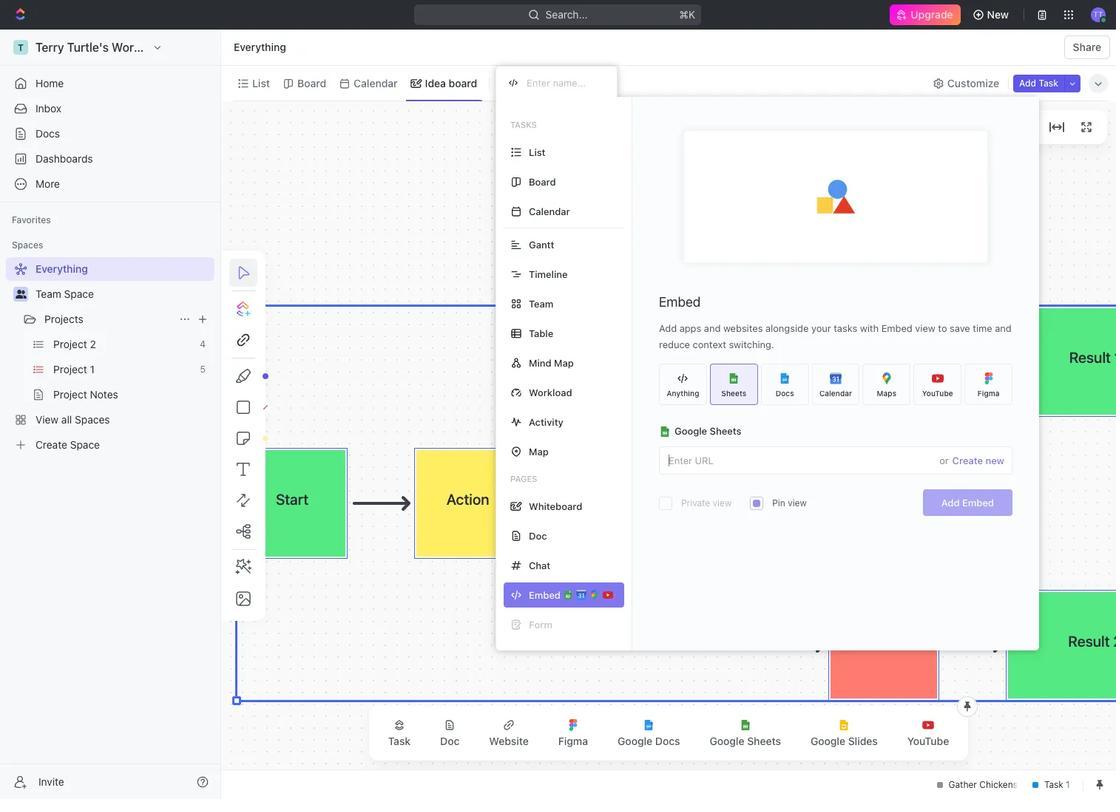 Task type: vqa. For each thing, say whether or not it's contained in the screenshot.
the leftmost Task
yes



Task type: locate. For each thing, give the bounding box(es) containing it.
slides
[[848, 735, 878, 748]]

0 vertical spatial doc
[[529, 530, 547, 542]]

0 horizontal spatial doc
[[440, 735, 460, 748]]

1 horizontal spatial doc
[[529, 530, 547, 542]]

team right user group image
[[36, 288, 61, 300]]

view button
[[496, 73, 544, 94]]

sidebar navigation
[[0, 30, 221, 800]]

youtube inside "button"
[[907, 735, 949, 748]]

add inside add apps and websites alongside your tasks with embed view to save time and reduce context switching.
[[659, 322, 677, 334]]

1 horizontal spatial map
[[554, 357, 574, 369]]

doc
[[529, 530, 547, 542], [440, 735, 460, 748]]

and right time
[[995, 322, 1012, 334]]

youtube
[[922, 389, 953, 398], [907, 735, 949, 748]]

0 horizontal spatial calendar
[[354, 77, 398, 89]]

add right customize
[[1019, 77, 1036, 88]]

1 horizontal spatial and
[[995, 322, 1012, 334]]

0 horizontal spatial and
[[704, 322, 721, 334]]

0 vertical spatial embed
[[659, 294, 701, 310]]

calendar left the maps
[[819, 389, 852, 398]]

1 vertical spatial task
[[388, 735, 411, 748]]

2 vertical spatial sheets
[[747, 735, 781, 748]]

calendar
[[354, 77, 398, 89], [529, 205, 570, 217], [819, 389, 852, 398]]

and up context
[[704, 322, 721, 334]]

google for google docs button
[[618, 735, 652, 748]]

0 vertical spatial calendar
[[354, 77, 398, 89]]

youtube right slides
[[907, 735, 949, 748]]

embed
[[659, 294, 701, 310], [881, 322, 913, 334], [962, 497, 994, 509]]

map down "activity"
[[529, 446, 549, 457]]

1 horizontal spatial docs
[[655, 735, 680, 748]]

add embed button
[[923, 490, 1013, 516]]

with
[[860, 322, 879, 334]]

home
[[36, 77, 64, 89]]

1 horizontal spatial figma
[[978, 389, 1000, 398]]

timeline
[[529, 268, 568, 280]]

0 vertical spatial figma
[[978, 389, 1000, 398]]

0 horizontal spatial view
[[713, 498, 732, 509]]

embed down "or create new"
[[962, 497, 994, 509]]

view right pin
[[788, 498, 807, 509]]

1 horizontal spatial board
[[529, 176, 556, 187]]

pin
[[772, 498, 785, 509]]

board right the list link
[[297, 77, 326, 89]]

2 vertical spatial docs
[[655, 735, 680, 748]]

0 horizontal spatial task
[[388, 735, 411, 748]]

1 vertical spatial google sheets
[[710, 735, 781, 748]]

embed right with
[[881, 322, 913, 334]]

list down everything link
[[252, 77, 270, 89]]

private
[[681, 498, 710, 509]]

sheets
[[721, 389, 746, 398], [710, 425, 741, 437], [747, 735, 781, 748]]

calendar left idea
[[354, 77, 398, 89]]

dashboards
[[36, 152, 93, 165]]

home link
[[6, 72, 214, 95]]

whiteboard
[[529, 500, 582, 512]]

embed inside button
[[962, 497, 994, 509]]

0 vertical spatial task
[[1039, 77, 1058, 88]]

figma down time
[[978, 389, 1000, 398]]

chat
[[529, 560, 550, 571]]

0 vertical spatial youtube
[[922, 389, 953, 398]]

save
[[950, 322, 970, 334]]

task inside button
[[388, 735, 411, 748]]

0 vertical spatial sheets
[[721, 389, 746, 398]]

1 horizontal spatial calendar
[[529, 205, 570, 217]]

time
[[973, 322, 992, 334]]

2 vertical spatial embed
[[962, 497, 994, 509]]

map right mind
[[554, 357, 574, 369]]

doc right task button
[[440, 735, 460, 748]]

tree
[[6, 257, 214, 457]]

100% button
[[970, 118, 1002, 136]]

1 vertical spatial add
[[659, 322, 677, 334]]

view
[[915, 322, 935, 334], [713, 498, 732, 509], [788, 498, 807, 509]]

view right private
[[713, 498, 732, 509]]

docs inside button
[[655, 735, 680, 748]]

websites
[[723, 322, 763, 334]]

team
[[36, 288, 61, 300], [529, 298, 553, 310]]

youtube right the maps
[[922, 389, 953, 398]]

team inside "sidebar" navigation
[[36, 288, 61, 300]]

board
[[297, 77, 326, 89], [529, 176, 556, 187]]

add inside button
[[941, 497, 960, 509]]

view for pin view
[[788, 498, 807, 509]]

map
[[554, 357, 574, 369], [529, 446, 549, 457]]

1 horizontal spatial list
[[529, 146, 545, 158]]

google docs
[[618, 735, 680, 748]]

0 horizontal spatial docs
[[36, 127, 60, 140]]

⌘k
[[680, 8, 696, 21]]

context
[[693, 339, 726, 351]]

1 and from the left
[[704, 322, 721, 334]]

add down or
[[941, 497, 960, 509]]

2 horizontal spatial calendar
[[819, 389, 852, 398]]

everything link
[[230, 38, 290, 56]]

view left to
[[915, 322, 935, 334]]

idea
[[425, 77, 446, 89]]

0 vertical spatial docs
[[36, 127, 60, 140]]

doc button
[[428, 711, 471, 757]]

google docs button
[[606, 711, 692, 757]]

2 horizontal spatial view
[[915, 322, 935, 334]]

1 horizontal spatial add
[[941, 497, 960, 509]]

task
[[1039, 77, 1058, 88], [388, 735, 411, 748]]

figma right website
[[558, 735, 588, 748]]

calendar up the gantt
[[529, 205, 570, 217]]

list down tasks
[[529, 146, 545, 158]]

1 vertical spatial embed
[[881, 322, 913, 334]]

board down tasks
[[529, 176, 556, 187]]

add task
[[1019, 77, 1058, 88]]

1 horizontal spatial embed
[[881, 322, 913, 334]]

0 horizontal spatial add
[[659, 322, 677, 334]]

tree containing team space
[[6, 257, 214, 457]]

2 horizontal spatial add
[[1019, 77, 1036, 88]]

1 horizontal spatial task
[[1039, 77, 1058, 88]]

1 vertical spatial docs
[[776, 389, 794, 398]]

google sheets
[[675, 425, 741, 437], [710, 735, 781, 748]]

2 horizontal spatial docs
[[776, 389, 794, 398]]

0 horizontal spatial map
[[529, 446, 549, 457]]

reduce
[[659, 339, 690, 351]]

2 horizontal spatial embed
[[962, 497, 994, 509]]

everything
[[234, 41, 286, 53]]

Enter URL text field
[[660, 447, 939, 474]]

0 vertical spatial add
[[1019, 77, 1036, 88]]

add up reduce
[[659, 322, 677, 334]]

and
[[704, 322, 721, 334], [995, 322, 1012, 334]]

view for private view
[[713, 498, 732, 509]]

add for add task
[[1019, 77, 1036, 88]]

0 vertical spatial board
[[297, 77, 326, 89]]

mind map
[[529, 357, 574, 369]]

create
[[952, 454, 983, 466]]

add
[[1019, 77, 1036, 88], [659, 322, 677, 334], [941, 497, 960, 509]]

figma inside figma button
[[558, 735, 588, 748]]

idea board link
[[422, 73, 477, 94]]

share button
[[1064, 36, 1110, 59]]

1 vertical spatial figma
[[558, 735, 588, 748]]

1 vertical spatial doc
[[440, 735, 460, 748]]

gantt
[[529, 239, 554, 250]]

1 horizontal spatial team
[[529, 298, 553, 310]]

team up "table" on the top of the page
[[529, 298, 553, 310]]

1 vertical spatial youtube
[[907, 735, 949, 748]]

pin view
[[772, 498, 807, 509]]

add for add embed
[[941, 497, 960, 509]]

or
[[939, 454, 949, 466]]

0 vertical spatial map
[[554, 357, 574, 369]]

1 vertical spatial calendar
[[529, 205, 570, 217]]

0 horizontal spatial team
[[36, 288, 61, 300]]

board link
[[294, 73, 326, 94]]

figma
[[978, 389, 1000, 398], [558, 735, 588, 748]]

1 vertical spatial map
[[529, 446, 549, 457]]

1 vertical spatial list
[[529, 146, 545, 158]]

1 horizontal spatial view
[[788, 498, 807, 509]]

2 vertical spatial add
[[941, 497, 960, 509]]

embed up apps
[[659, 294, 701, 310]]

google
[[675, 425, 707, 437], [618, 735, 652, 748], [710, 735, 744, 748], [811, 735, 845, 748]]

inbox
[[36, 102, 61, 115]]

0 horizontal spatial figma
[[558, 735, 588, 748]]

add inside add task button
[[1019, 77, 1036, 88]]

team space
[[36, 288, 94, 300]]

docs
[[36, 127, 60, 140], [776, 389, 794, 398], [655, 735, 680, 748]]

dashboards link
[[6, 147, 214, 171]]

doc up 'chat'
[[529, 530, 547, 542]]

0 vertical spatial list
[[252, 77, 270, 89]]

private view
[[681, 498, 732, 509]]

list
[[252, 77, 270, 89], [529, 146, 545, 158]]



Task type: describe. For each thing, give the bounding box(es) containing it.
0 horizontal spatial list
[[252, 77, 270, 89]]

tasks
[[510, 120, 537, 129]]

team space link
[[36, 283, 212, 306]]

form
[[529, 619, 552, 631]]

2 and from the left
[[995, 322, 1012, 334]]

100%
[[973, 121, 999, 133]]

alongside
[[765, 322, 809, 334]]

new
[[987, 8, 1009, 21]]

board
[[449, 77, 477, 89]]

task button
[[376, 711, 422, 757]]

team for team space
[[36, 288, 61, 300]]

youtube button
[[896, 711, 961, 757]]

google sheets button
[[698, 711, 793, 757]]

user group image
[[15, 290, 26, 299]]

spaces
[[12, 240, 43, 251]]

0 vertical spatial google sheets
[[675, 425, 741, 437]]

google for google sheets button
[[710, 735, 744, 748]]

add task button
[[1013, 74, 1064, 92]]

upgrade
[[911, 8, 953, 21]]

add embed
[[941, 497, 994, 509]]

view
[[515, 77, 539, 89]]

to
[[938, 322, 947, 334]]

your
[[811, 322, 831, 334]]

switching.
[[729, 339, 774, 351]]

calendar inside "link"
[[354, 77, 398, 89]]

workload
[[529, 386, 572, 398]]

google slides
[[811, 735, 878, 748]]

projects
[[44, 313, 83, 325]]

table
[[529, 327, 553, 339]]

google sheets inside button
[[710, 735, 781, 748]]

customize
[[947, 77, 999, 89]]

or create new
[[939, 454, 1004, 466]]

search...
[[546, 8, 588, 21]]

tree inside "sidebar" navigation
[[6, 257, 214, 457]]

calendar link
[[351, 73, 398, 94]]

0 horizontal spatial embed
[[659, 294, 701, 310]]

new
[[986, 454, 1004, 466]]

view button
[[496, 66, 544, 101]]

sheets inside google sheets button
[[747, 735, 781, 748]]

2 vertical spatial calendar
[[819, 389, 852, 398]]

projects link
[[44, 308, 173, 331]]

space
[[64, 288, 94, 300]]

view inside add apps and websites alongside your tasks with embed view to save time and reduce context switching.
[[915, 322, 935, 334]]

figma button
[[546, 711, 600, 757]]

share
[[1073, 41, 1101, 53]]

favorites button
[[6, 212, 57, 229]]

mind
[[529, 357, 551, 369]]

google slides button
[[799, 711, 890, 757]]

apps
[[679, 322, 701, 334]]

task inside button
[[1039, 77, 1058, 88]]

1 vertical spatial board
[[529, 176, 556, 187]]

docs inside "sidebar" navigation
[[36, 127, 60, 140]]

pages
[[510, 474, 537, 484]]

website button
[[477, 711, 541, 757]]

doc inside button
[[440, 735, 460, 748]]

activity
[[529, 416, 563, 428]]

idea board
[[425, 77, 477, 89]]

favorites
[[12, 214, 51, 226]]

docs link
[[6, 122, 214, 146]]

new button
[[966, 3, 1018, 27]]

1 vertical spatial sheets
[[710, 425, 741, 437]]

anything
[[667, 389, 699, 398]]

upgrade link
[[890, 4, 960, 25]]

invite
[[38, 775, 64, 788]]

Enter name... field
[[525, 76, 605, 89]]

tasks
[[834, 322, 857, 334]]

team for team
[[529, 298, 553, 310]]

customize button
[[928, 73, 1004, 94]]

t
[[865, 121, 871, 133]]

google for google slides button
[[811, 735, 845, 748]]

0 horizontal spatial board
[[297, 77, 326, 89]]

maps
[[877, 389, 897, 398]]

add apps and websites alongside your tasks with embed view to save time and reduce context switching.
[[659, 322, 1012, 351]]

website
[[489, 735, 529, 748]]

embed inside add apps and websites alongside your tasks with embed view to save time and reduce context switching.
[[881, 322, 913, 334]]

add for add apps and websites alongside your tasks with embed view to save time and reduce context switching.
[[659, 322, 677, 334]]

inbox link
[[6, 97, 214, 121]]

list link
[[249, 73, 270, 94]]



